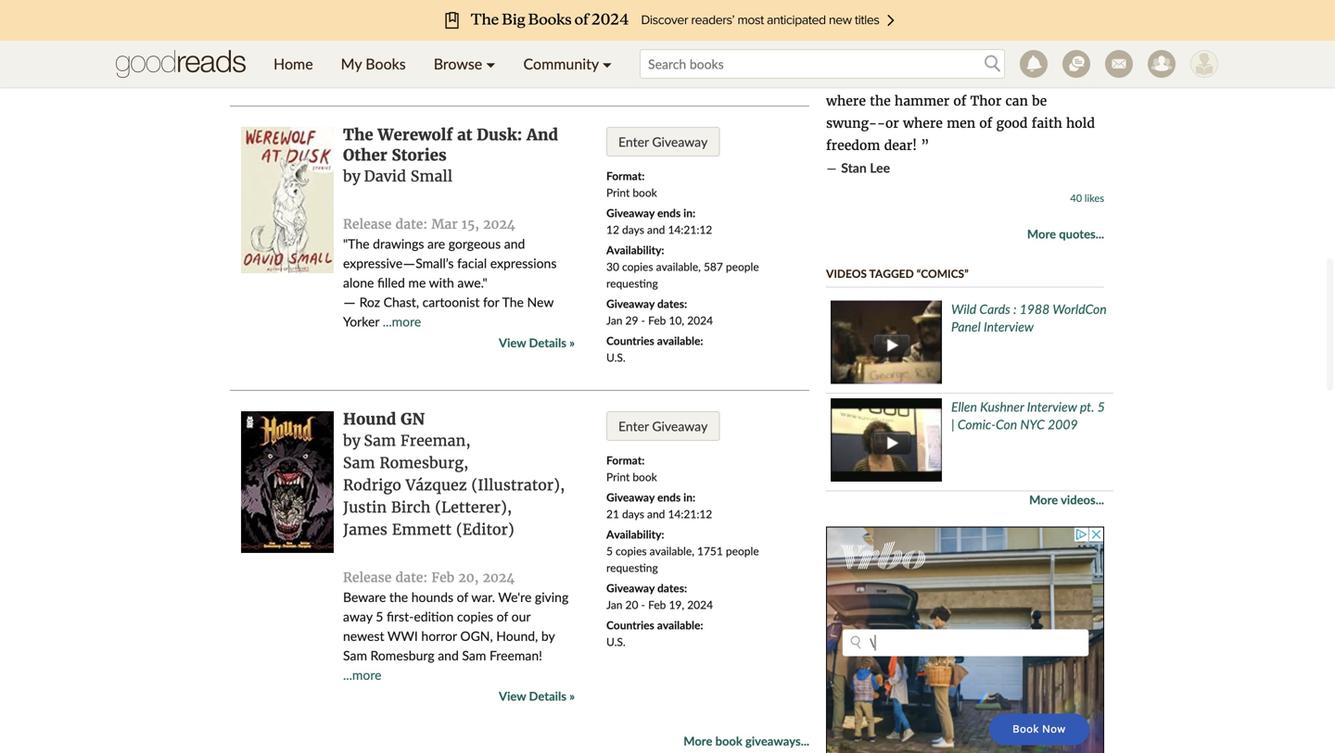 Task type: locate. For each thing, give the bounding box(es) containing it.
requesting down 30
[[607, 277, 658, 290]]

1 people from the top
[[726, 260, 759, 274]]

0 vertical spatial 5
[[1098, 399, 1105, 415]]

sam romesburg link
[[343, 454, 464, 473]]

2 print from the top
[[607, 471, 630, 484]]

where down hammer
[[903, 115, 943, 132]]

1 in: from the top
[[684, 206, 696, 220]]

2024 right 19,
[[687, 599, 713, 612]]

2 vertical spatial dates:
[[657, 582, 687, 595]]

5 inside format: print book giveaway ends in: 21 days and 14:21:12 availability: 5 copies available,         1751 people requesting giveaway dates: jan 20         - feb 19, 2024 countries available: u.s.
[[607, 545, 613, 558]]

0 vertical spatial by
[[343, 168, 361, 186]]

on
[[921, 71, 938, 87]]

2024 up war.
[[483, 570, 515, 586]]

cartoonist
[[422, 295, 480, 310]]

by inside the werewolf at dusk: and other stories by david small
[[343, 168, 361, 186]]

menu
[[260, 41, 626, 87]]

- up thor
[[986, 71, 994, 87]]

countries down 29
[[607, 334, 655, 348]]

― left stan
[[826, 160, 837, 177]]

0 vertical spatial release
[[343, 216, 392, 233]]

friend requests image
[[1148, 50, 1176, 78]]

people inside format: print book giveaway ends in: 12 days and 14:21:12 availability: 30 copies available,         587 people requesting giveaway dates: jan 29         - feb 10, 2024 countries available: u.s.
[[726, 260, 759, 274]]

2 vertical spatial available:
[[657, 619, 703, 632]]

1 details from the top
[[529, 12, 567, 27]]

the inside nevermore shall men make slaves of others! not in asgard- -not on earth--not any place where the hammer of thor can be swung--or where men of good faith hold freedom dear!
[[870, 93, 891, 110]]

with
[[429, 275, 454, 291]]

2 vertical spatial details
[[529, 689, 567, 704]]

2 countries from the top
[[607, 334, 655, 348]]

not
[[997, 48, 1021, 65]]

2 people from the top
[[726, 545, 759, 558]]

1 ▾ from the left
[[486, 55, 496, 73]]

interview inside ellen kushner interview pt. 5 | comic-con nyc 2009
[[1027, 399, 1077, 415]]

copies down 21
[[616, 545, 647, 558]]

1 horizontal spatial ...more
[[383, 314, 421, 330]]

1 vertical spatial more
[[1029, 493, 1058, 508]]

0 vertical spatial view details » link
[[499, 10, 575, 29]]

copies
[[622, 260, 653, 274], [616, 545, 647, 558], [457, 609, 493, 625]]

1 vertical spatial view
[[499, 336, 526, 351]]

5 right pt. at the bottom right of page
[[1098, 399, 1105, 415]]

2 view from the top
[[499, 336, 526, 351]]

0 vertical spatial u.s.
[[607, 66, 626, 80]]

2 vertical spatial countries
[[607, 619, 655, 632]]

wild
[[952, 302, 977, 317]]

men up in
[[1010, 26, 1039, 43]]

enter
[[619, 134, 649, 150], [619, 419, 649, 434]]

the right for
[[502, 295, 524, 310]]

1 vertical spatial the
[[389, 590, 408, 605]]

details inside release           date: feb 20, 2024 beware the hounds of war. we're giving away 5 first-edition copies of our newest wwi horror ogn, hound, by sam romesburg and sam freeman! ...more view details »
[[529, 689, 567, 704]]

ends
[[657, 206, 681, 220], [657, 491, 681, 505]]

3 available: from the top
[[657, 619, 703, 632]]

1 print from the top
[[607, 186, 630, 199]]

u.s.
[[607, 66, 626, 80], [607, 351, 626, 364], [607, 636, 626, 649]]

copies inside format: print book giveaway ends in: 12 days and 14:21:12 availability: 30 copies available,         587 people requesting giveaway dates: jan 29         - feb 10, 2024 countries available: u.s.
[[622, 260, 653, 274]]

and inside format: print book giveaway ends in: 21 days and 14:21:12 availability: 5 copies available,         1751 people requesting giveaway dates: jan 20         - feb 19, 2024 countries available: u.s.
[[647, 508, 665, 521]]

0 vertical spatial ―
[[826, 160, 837, 177]]

▾ right community
[[603, 55, 612, 73]]

more left 'giveaways...'
[[684, 734, 713, 749]]

(letterer)
[[435, 499, 507, 517]]

format: inside format: print book giveaway ends in: 21 days and 14:21:12 availability: 5 copies available,         1751 people requesting giveaway dates: jan 20         - feb 19, 2024 countries available: u.s.
[[607, 454, 645, 467]]

requesting inside format: print book giveaway ends in: 21 days and 14:21:12 availability: 5 copies available,         1751 people requesting giveaway dates: jan 20         - feb 19, 2024 countries available: u.s.
[[607, 562, 658, 575]]

- right 09
[[641, 29, 645, 43]]

kushner
[[980, 399, 1024, 415]]

dates:
[[657, 13, 687, 26], [657, 297, 687, 311], [657, 582, 687, 595]]

in: inside format: print book giveaway ends in: 21 days and 14:21:12 availability: 5 copies available,         1751 people requesting giveaway dates: jan 20         - feb 19, 2024 countries available: u.s.
[[684, 491, 696, 505]]

by down hound
[[343, 432, 361, 451]]

20
[[626, 599, 639, 612]]

romesburg inside release           date: feb 20, 2024 beware the hounds of war. we're giving away 5 first-edition copies of our newest wwi horror ogn, hound, by sam romesburg and sam freeman! ...more view details »
[[371, 648, 435, 664]]

feb left 06,
[[648, 29, 666, 43]]

dates: up 10,
[[657, 297, 687, 311]]

u.s. inside format: print book giveaway ends in: 12 days and 14:21:12 availability: 30 copies available,         587 people requesting giveaway dates: jan 29         - feb 10, 2024 countries available: u.s.
[[607, 351, 626, 364]]

feb left 10,
[[648, 314, 666, 327]]

1 enter giveaway link from the top
[[607, 127, 720, 157]]

― inside " ― stan lee
[[826, 160, 837, 177]]

14:21:12 inside format: print book giveaway ends in: 12 days and 14:21:12 availability: 30 copies available,         587 people requesting giveaway dates: jan 29         - feb 10, 2024 countries available: u.s.
[[668, 223, 712, 236]]

2 dates: from the top
[[657, 297, 687, 311]]

shall
[[975, 26, 1007, 43]]

view up browse ▾ popup button
[[499, 12, 526, 27]]

where up swung-
[[826, 93, 866, 110]]

available, for freeman
[[650, 545, 695, 558]]

the up or
[[870, 93, 891, 110]]

2 vertical spatial view details » link
[[499, 687, 575, 707]]

requesting inside format: print book giveaway ends in: 12 days and 14:21:12 availability: 30 copies available,         587 people requesting giveaway dates: jan 29         - feb 10, 2024 countries available: u.s.
[[607, 277, 658, 290]]

1 date: from the top
[[396, 216, 428, 233]]

...more inside "...more view details »"
[[383, 314, 421, 330]]

0 horizontal spatial ...more link
[[343, 668, 382, 683]]

book for freeman
[[633, 471, 657, 484]]

0 vertical spatial availability:
[[607, 243, 664, 257]]

dates: inside format: print book giveaway ends in: 21 days and 14:21:12 availability: 5 copies available,         1751 people requesting giveaway dates: jan 20         - feb 19, 2024 countries available: u.s.
[[657, 582, 687, 595]]

"comics"
[[917, 267, 969, 281]]

1 vertical spatial people
[[726, 545, 759, 558]]

of down 20,
[[457, 590, 468, 605]]

book inside format: print book giveaway ends in: 12 days and 14:21:12 availability: 30 copies available,         587 people requesting giveaway dates: jan 29         - feb 10, 2024 countries available: u.s.
[[633, 186, 657, 199]]

u.s. inside format: print book giveaway ends in: 21 days and 14:21:12 availability: 5 copies available,         1751 people requesting giveaway dates: jan 20         - feb 19, 2024 countries available: u.s.
[[607, 636, 626, 649]]

more videos...
[[1029, 493, 1105, 508]]

1 vertical spatial 5
[[607, 545, 613, 558]]

view details » link up community
[[499, 10, 575, 29]]

1 vertical spatial view details » link
[[499, 334, 575, 353]]

availability: inside format: print book giveaway ends in: 21 days and 14:21:12 availability: 5 copies available,         1751 people requesting giveaway dates: jan 20         - feb 19, 2024 countries available: u.s.
[[607, 528, 664, 542]]

available, inside format: print book giveaway ends in: 12 days and 14:21:12 availability: 30 copies available,         587 people requesting giveaway dates: jan 29         - feb 10, 2024 countries available: u.s.
[[656, 260, 701, 274]]

feb inside format: print book giveaway ends in: 21 days and 14:21:12 availability: 5 copies available,         1751 people requesting giveaway dates: jan 20         - feb 19, 2024 countries available: u.s.
[[648, 599, 666, 612]]

not down slaves
[[896, 71, 918, 87]]

3 dates: from the top
[[657, 582, 687, 595]]

3 » from the top
[[569, 689, 575, 704]]

3 details from the top
[[529, 689, 567, 704]]

jan inside format: print book giveaway ends in: 21 days and 14:21:12 availability: 5 copies available,         1751 people requesting giveaway dates: jan 20         - feb 19, 2024 countries available: u.s.
[[607, 599, 623, 612]]

1 jan from the top
[[607, 29, 623, 43]]

0 vertical spatial enter
[[619, 134, 649, 150]]

romesburg down wwi
[[371, 648, 435, 664]]

more for more book giveaways...
[[684, 734, 713, 749]]

2 ends from the top
[[657, 491, 681, 505]]

2 vertical spatial view
[[499, 689, 526, 704]]

wild cards : 1988 worldcon panel interview
[[952, 302, 1107, 335]]

"the drawings are gorgeous and expressive―small's facial expressions alone filled me with awe." ― roz chast, cartoonist for the new yorker
[[343, 236, 557, 330]]

details down freeman!
[[529, 689, 567, 704]]

2024 inside format: print book giveaway ends in: 12 days and 14:21:12 availability: 30 copies available,         587 people requesting giveaway dates: jan 29         - feb 10, 2024 countries available: u.s.
[[687, 314, 713, 327]]

2 requesting from the top
[[607, 562, 658, 575]]

1 vertical spatial romesburg
[[371, 648, 435, 664]]

jan for freeman
[[607, 599, 623, 612]]

20,
[[459, 570, 479, 586]]

0 vertical spatial more
[[1028, 227, 1056, 242]]

requesting for freeman
[[607, 562, 658, 575]]

available: down 06,
[[657, 50, 703, 63]]

the up other
[[343, 125, 373, 145]]

ends inside format: print book giveaway ends in: 21 days and 14:21:12 availability: 5 copies available,         1751 people requesting giveaway dates: jan 20         - feb 19, 2024 countries available: u.s.
[[657, 491, 681, 505]]

by right hound,
[[542, 629, 555, 644]]

jan left 09
[[607, 29, 623, 43]]

enter up '12' at the top left
[[619, 134, 649, 150]]

print up 21
[[607, 471, 630, 484]]

date: up hounds on the bottom
[[396, 570, 428, 586]]

1 vertical spatial print
[[607, 471, 630, 484]]

2 details from the top
[[529, 336, 567, 351]]

0 vertical spatial interview
[[984, 319, 1034, 335]]

u.s. for freeman
[[607, 636, 626, 649]]

the werewolf at dusk: and other stories link
[[343, 125, 558, 165]]

more left quotes... at right
[[1028, 227, 1056, 242]]

availability: up 30
[[607, 243, 664, 257]]

1 days from the top
[[622, 223, 645, 236]]

release up "the
[[343, 216, 392, 233]]

days
[[622, 223, 645, 236], [622, 508, 645, 521]]

cards
[[980, 302, 1011, 317]]

availability: down 21
[[607, 528, 664, 542]]

2 available: from the top
[[657, 334, 703, 348]]

view details »
[[499, 12, 575, 27]]

jan left 29
[[607, 314, 623, 327]]

jan inside format: print book giveaway ends in: 12 days and 14:21:12 availability: 30 copies available,         587 people requesting giveaway dates: jan 29         - feb 10, 2024 countries available: u.s.
[[607, 314, 623, 327]]

0 vertical spatial copies
[[622, 260, 653, 274]]

▾ right browse
[[486, 55, 496, 73]]

expressive―small's
[[343, 256, 454, 271]]

and up expressions
[[504, 236, 525, 252]]

freedom
[[826, 137, 880, 154]]

u.s. down 20 at the bottom left of page
[[607, 636, 626, 649]]

and right 21
[[647, 508, 665, 521]]

3 countries from the top
[[607, 619, 655, 632]]

date: up drawings
[[396, 216, 428, 233]]

copies inside format: print book giveaway ends in: 21 days and 14:21:12 availability: 5 copies available,         1751 people requesting giveaway dates: jan 20         - feb 19, 2024 countries available: u.s.
[[616, 545, 647, 558]]

countries inside format: print book giveaway ends in: 12 days and 14:21:12 availability: 30 copies available,         587 people requesting giveaway dates: jan 29         - feb 10, 2024 countries available: u.s.
[[607, 334, 655, 348]]

and
[[647, 223, 665, 236], [504, 236, 525, 252], [647, 508, 665, 521], [438, 648, 459, 664]]

available: inside giveaway dates: jan 09         - feb 06, 2024 countries available: u.s.
[[657, 50, 703, 63]]

book inside format: print book giveaway ends in: 21 days and 14:21:12 availability: 5 copies available,         1751 people requesting giveaway dates: jan 20         - feb 19, 2024 countries available: u.s.
[[633, 471, 657, 484]]

1 vertical spatial jan
[[607, 314, 623, 327]]

1 horizontal spatial ―
[[826, 160, 837, 177]]

2024 inside release           date: feb 20, 2024 beware the hounds of war. we're giving away 5 first-edition copies of our newest wwi horror ogn, hound, by sam romesburg and sam freeman! ...more view details »
[[483, 570, 515, 586]]

available, left 587
[[656, 260, 701, 274]]

14:21:12 for freeman
[[668, 508, 712, 521]]

release
[[343, 216, 392, 233], [343, 570, 392, 586]]

enter giveaway link for and
[[607, 127, 720, 157]]

0 horizontal spatial the
[[389, 590, 408, 605]]

ellen kushner interview pt. 5 | comic-con nyc 2009
[[952, 399, 1105, 433]]

1 vertical spatial where
[[903, 115, 943, 132]]

5 inside ellen kushner interview pt. 5 | comic-con nyc 2009
[[1098, 399, 1105, 415]]

and right '12' at the top left
[[647, 223, 665, 236]]

0 vertical spatial ...more link
[[383, 314, 421, 330]]

days inside format: print book giveaway ends in: 21 days and 14:21:12 availability: 5 copies available,         1751 people requesting giveaway dates: jan 20         - feb 19, 2024 countries available: u.s.
[[622, 508, 645, 521]]

587
[[704, 260, 723, 274]]

and down horror
[[438, 648, 459, 664]]

0 vertical spatial view
[[499, 12, 526, 27]]

1 vertical spatial u.s.
[[607, 351, 626, 364]]

2024 right 10,
[[687, 314, 713, 327]]

2 in: from the top
[[684, 491, 696, 505]]

view down freeman!
[[499, 689, 526, 704]]

filled
[[377, 275, 405, 291]]

release for release           date: feb 20, 2024 beware the hounds of war. we're giving away 5 first-edition copies of our newest wwi horror ogn, hound, by sam romesburg and sam freeman! ...more view details »
[[343, 570, 392, 586]]

0 vertical spatial enter giveaway
[[619, 134, 708, 150]]

format: up 21
[[607, 454, 645, 467]]

1 horizontal spatial ▾
[[603, 55, 612, 73]]

home
[[274, 55, 313, 73]]

enter giveaway for and
[[619, 134, 708, 150]]

2 enter from the top
[[619, 419, 649, 434]]

2024 inside giveaway dates: jan 09         - feb 06, 2024 countries available: u.s.
[[687, 29, 713, 43]]

days right '12' at the top left
[[622, 223, 645, 236]]

14:21:12 up 587
[[668, 223, 712, 236]]

1 vertical spatial »
[[569, 336, 575, 351]]

―
[[826, 160, 837, 177], [343, 295, 356, 310]]

giveaways...
[[746, 734, 810, 749]]

availability: for and
[[607, 243, 664, 257]]

- right 20 at the bottom left of page
[[641, 599, 645, 612]]

0 vertical spatial available:
[[657, 50, 703, 63]]

2024 right 06,
[[687, 29, 713, 43]]

- up 'dear!'
[[877, 115, 886, 132]]

1 format: from the top
[[607, 169, 645, 183]]

0 horizontal spatial ▾
[[486, 55, 496, 73]]

...more link down chast,
[[383, 314, 421, 330]]

»
[[569, 12, 575, 27], [569, 336, 575, 351], [569, 689, 575, 704]]

0 vertical spatial dates:
[[657, 13, 687, 26]]

1 vertical spatial the
[[502, 295, 524, 310]]

2 vertical spatial more
[[684, 734, 713, 749]]

1 availability: from the top
[[607, 243, 664, 257]]

available: for and
[[657, 334, 703, 348]]

0 vertical spatial the
[[870, 93, 891, 110]]

1 vertical spatial available:
[[657, 334, 703, 348]]

countries inside format: print book giveaway ends in: 21 days and 14:21:12 availability: 5 copies available,         1751 people requesting giveaway dates: jan 20         - feb 19, 2024 countries available: u.s.
[[607, 619, 655, 632]]

0 vertical spatial ends
[[657, 206, 681, 220]]

countries down 09
[[607, 50, 655, 63]]

1 horizontal spatial the
[[870, 93, 891, 110]]

1 vertical spatial date:
[[396, 570, 428, 586]]

in: for freeman
[[684, 491, 696, 505]]

1 horizontal spatial where
[[903, 115, 943, 132]]

feb
[[648, 29, 666, 43], [648, 314, 666, 327], [432, 570, 455, 586], [648, 599, 666, 612]]

romesburg inside hound gn by sam freeman , sam romesburg , rodrigo vázquez (illustrator) , justin birch (letterer) , james emmett (editor)
[[380, 454, 464, 473]]

0 horizontal spatial the
[[343, 125, 373, 145]]

available:
[[657, 50, 703, 63], [657, 334, 703, 348], [657, 619, 703, 632]]

1 vertical spatial men
[[947, 115, 976, 132]]

1 vertical spatial days
[[622, 508, 645, 521]]

make
[[1043, 26, 1078, 43]]

details
[[529, 12, 567, 27], [529, 336, 567, 351], [529, 689, 567, 704]]

0 vertical spatial jan
[[607, 29, 623, 43]]

1 vertical spatial interview
[[1027, 399, 1077, 415]]

view details » link down new
[[499, 334, 575, 353]]

u.s. down 29
[[607, 351, 626, 364]]

5 left first-
[[376, 609, 383, 625]]

- inside format: print book giveaway ends in: 12 days and 14:21:12 availability: 30 copies available,         587 people requesting giveaway dates: jan 29         - feb 10, 2024 countries available: u.s.
[[641, 314, 645, 327]]

view details » link down freeman!
[[499, 687, 575, 707]]

0 vertical spatial requesting
[[607, 277, 658, 290]]

at
[[457, 125, 473, 145]]

details up community
[[529, 12, 567, 27]]

0 horizontal spatial not
[[896, 71, 918, 87]]

1 countries from the top
[[607, 50, 655, 63]]

interview up the 2009
[[1027, 399, 1077, 415]]

comic-
[[958, 417, 996, 433]]

3 jan from the top
[[607, 599, 623, 612]]

2 date: from the top
[[396, 570, 428, 586]]

,
[[466, 432, 471, 451], [464, 454, 469, 473], [560, 477, 565, 495], [507, 499, 512, 517]]

mar
[[432, 216, 458, 233]]

videos
[[826, 267, 867, 281]]

2 not from the left
[[994, 71, 1016, 87]]

2 enter giveaway link from the top
[[607, 412, 720, 441]]

0 horizontal spatial men
[[947, 115, 976, 132]]

― inside the "the drawings are gorgeous and expressive―small's facial expressions alone filled me with awe." ― roz chast, cartoonist for the new yorker
[[343, 295, 356, 310]]

nevermore shall men make slaves of others! not in asgard- -not on earth--not any place where the hammer of thor can be swung--or where men of good faith hold freedom dear!
[[826, 26, 1095, 154]]

3 view from the top
[[499, 689, 526, 704]]

people right 587
[[726, 260, 759, 274]]

browse
[[434, 55, 482, 73]]

the up first-
[[389, 590, 408, 605]]

1 available: from the top
[[657, 50, 703, 63]]

jan inside giveaway dates: jan 09         - feb 06, 2024 countries available: u.s.
[[607, 29, 623, 43]]

available: inside format: print book giveaway ends in: 12 days and 14:21:12 availability: 30 copies available,         587 people requesting giveaway dates: jan 29         - feb 10, 2024 countries available: u.s.
[[657, 334, 703, 348]]

more
[[1028, 227, 1056, 242], [1029, 493, 1058, 508], [684, 734, 713, 749]]

date: inside release           date: feb 20, 2024 beware the hounds of war. we're giving away 5 first-edition copies of our newest wwi horror ogn, hound, by sam romesburg and sam freeman! ...more view details »
[[396, 570, 428, 586]]

copies up 'ogn,'
[[457, 609, 493, 625]]

1 14:21:12 from the top
[[668, 223, 712, 236]]

con
[[996, 417, 1018, 433]]

1 vertical spatial enter giveaway link
[[607, 412, 720, 441]]

enter giveaway link
[[607, 127, 720, 157], [607, 412, 720, 441]]

availability: inside format: print book giveaway ends in: 12 days and 14:21:12 availability: 30 copies available,         587 people requesting giveaway dates: jan 29         - feb 10, 2024 countries available: u.s.
[[607, 243, 664, 257]]

1 ends from the top
[[657, 206, 681, 220]]

0 vertical spatial people
[[726, 260, 759, 274]]

...more link down newest
[[343, 668, 382, 683]]

days for freeman
[[622, 508, 645, 521]]

0 vertical spatial days
[[622, 223, 645, 236]]

2 availability: from the top
[[607, 528, 664, 542]]

3 view details » link from the top
[[499, 687, 575, 707]]

advertisement element
[[826, 527, 1105, 754]]

dates: up 19,
[[657, 582, 687, 595]]

available, inside format: print book giveaway ends in: 21 days and 14:21:12 availability: 5 copies available,         1751 people requesting giveaway dates: jan 20         - feb 19, 2024 countries available: u.s.
[[650, 545, 695, 558]]

print
[[607, 186, 630, 199], [607, 471, 630, 484]]

people right 1751 on the bottom right of page
[[726, 545, 759, 558]]

1 vertical spatial 14:21:12
[[668, 508, 712, 521]]

2 format: from the top
[[607, 454, 645, 467]]

date:
[[396, 216, 428, 233], [396, 570, 428, 586]]

release up beware
[[343, 570, 392, 586]]

in: for and
[[684, 206, 696, 220]]

2 14:21:12 from the top
[[668, 508, 712, 521]]

view details » link
[[499, 10, 575, 29], [499, 334, 575, 353], [499, 687, 575, 707]]

0 vertical spatial »
[[569, 12, 575, 27]]

2 release from the top
[[343, 570, 392, 586]]

1 vertical spatial ...more link
[[343, 668, 382, 683]]

men down thor
[[947, 115, 976, 132]]

by inside hound gn by sam freeman , sam romesburg , rodrigo vázquez (illustrator) , justin birch (letterer) , james emmett (editor)
[[343, 432, 361, 451]]

2 enter giveaway from the top
[[619, 419, 708, 434]]

0 horizontal spatial ―
[[343, 295, 356, 310]]

0 vertical spatial ...more
[[383, 314, 421, 330]]

details down new
[[529, 336, 567, 351]]

1 vertical spatial details
[[529, 336, 567, 351]]

1 vertical spatial dates:
[[657, 297, 687, 311]]

1 enter from the top
[[619, 134, 649, 150]]

countries inside giveaway dates: jan 09         - feb 06, 2024 countries available: u.s.
[[607, 50, 655, 63]]

print up '12' at the top left
[[607, 186, 630, 199]]

40 likes
[[1071, 192, 1105, 205]]

date: for feb
[[396, 570, 428, 586]]

romesburg down sam freeman link
[[380, 454, 464, 473]]

enter for freeman
[[619, 419, 649, 434]]

available: inside format: print book giveaway ends in: 21 days and 14:21:12 availability: 5 copies available,         1751 people requesting giveaway dates: jan 20         - feb 19, 2024 countries available: u.s.
[[657, 619, 703, 632]]

days inside format: print book giveaway ends in: 12 days and 14:21:12 availability: 30 copies available,         587 people requesting giveaway dates: jan 29         - feb 10, 2024 countries available: u.s.
[[622, 223, 645, 236]]

1 release from the top
[[343, 216, 392, 233]]

view inside "...more view details »"
[[499, 336, 526, 351]]

print inside format: print book giveaway ends in: 12 days and 14:21:12 availability: 30 copies available,         587 people requesting giveaway dates: jan 29         - feb 10, 2024 countries available: u.s.
[[607, 186, 630, 199]]

my
[[341, 55, 362, 73]]

1 vertical spatial by
[[343, 432, 361, 451]]

countries for and
[[607, 334, 655, 348]]

not down not
[[994, 71, 1016, 87]]

1 vertical spatial release
[[343, 570, 392, 586]]

enter up 21
[[619, 419, 649, 434]]

14:21:12 inside format: print book giveaway ends in: 21 days and 14:21:12 availability: 5 copies available,         1751 people requesting giveaway dates: jan 20         - feb 19, 2024 countries available: u.s.
[[668, 508, 712, 521]]

more left the "videos..."
[[1029, 493, 1058, 508]]

0 vertical spatial book
[[633, 186, 657, 199]]

2 vertical spatial by
[[542, 629, 555, 644]]

feb inside giveaway dates: jan 09         - feb 06, 2024 countries available: u.s.
[[648, 29, 666, 43]]

1 vertical spatial requesting
[[607, 562, 658, 575]]

2 vertical spatial u.s.
[[607, 636, 626, 649]]

0 vertical spatial in:
[[684, 206, 696, 220]]

interview down :
[[984, 319, 1034, 335]]

2 days from the top
[[622, 508, 645, 521]]

0 horizontal spatial 5
[[376, 609, 383, 625]]

sam down 'ogn,'
[[462, 648, 486, 664]]

dates: inside format: print book giveaway ends in: 12 days and 14:21:12 availability: 30 copies available,         587 people requesting giveaway dates: jan 29         - feb 10, 2024 countries available: u.s.
[[657, 297, 687, 311]]

2 ▾ from the left
[[603, 55, 612, 73]]

» inside release           date: feb 20, 2024 beware the hounds of war. we're giving away 5 first-edition copies of our newest wwi horror ogn, hound, by sam romesburg and sam freeman! ...more view details »
[[569, 689, 575, 704]]

countries
[[607, 50, 655, 63], [607, 334, 655, 348], [607, 619, 655, 632]]

2 jan from the top
[[607, 314, 623, 327]]

1 vertical spatial enter
[[619, 419, 649, 434]]

emmett
[[392, 521, 452, 540]]

jan left 20 at the bottom left of page
[[607, 599, 623, 612]]

2 u.s. from the top
[[607, 351, 626, 364]]

1 enter giveaway from the top
[[619, 134, 708, 150]]

14:21:12 up 1751 on the bottom right of page
[[668, 508, 712, 521]]

1 horizontal spatial not
[[994, 71, 1016, 87]]

ends inside format: print book giveaway ends in: 12 days and 14:21:12 availability: 30 copies available,         587 people requesting giveaway dates: jan 29         - feb 10, 2024 countries available: u.s.
[[657, 206, 681, 220]]

2024 right 15,
[[483, 216, 515, 233]]

1 vertical spatial in:
[[684, 491, 696, 505]]

in: inside format: print book giveaway ends in: 12 days and 14:21:12 availability: 30 copies available,         587 people requesting giveaway dates: jan 29         - feb 10, 2024 countries available: u.s.
[[684, 206, 696, 220]]

0 vertical spatial date:
[[396, 216, 428, 233]]

copies right 30
[[622, 260, 653, 274]]

jan for and
[[607, 314, 623, 327]]

ruby anderson image
[[1191, 50, 1219, 78]]

1 vertical spatial copies
[[616, 545, 647, 558]]

1 vertical spatial ends
[[657, 491, 681, 505]]

1 vertical spatial format:
[[607, 454, 645, 467]]

david small link
[[364, 168, 453, 186]]

small
[[411, 168, 453, 186]]

by down other
[[343, 168, 361, 186]]

0 vertical spatial 14:21:12
[[668, 223, 712, 236]]

1 requesting from the top
[[607, 277, 658, 290]]

community ▾ button
[[510, 41, 626, 87]]

1 vertical spatial ―
[[343, 295, 356, 310]]

good
[[997, 115, 1028, 132]]

available: down 19,
[[657, 619, 703, 632]]

...more
[[383, 314, 421, 330], [343, 668, 382, 683]]

1 horizontal spatial 5
[[607, 545, 613, 558]]

(illustrator)
[[472, 477, 560, 495]]

3 u.s. from the top
[[607, 636, 626, 649]]

interview inside wild cards : 1988 worldcon panel interview
[[984, 319, 1034, 335]]

format: inside format: print book giveaway ends in: 12 days and 14:21:12 availability: 30 copies available,         587 people requesting giveaway dates: jan 29         - feb 10, 2024 countries available: u.s.
[[607, 169, 645, 183]]

...more link for stories
[[383, 314, 421, 330]]

giving
[[535, 590, 569, 605]]

slaves
[[888, 48, 927, 65]]

2 view details » link from the top
[[499, 334, 575, 353]]

more for more videos...
[[1029, 493, 1058, 508]]

and
[[527, 125, 558, 145]]

2 vertical spatial »
[[569, 689, 575, 704]]

any
[[1020, 71, 1043, 87]]

print inside format: print book giveaway ends in: 21 days and 14:21:12 availability: 5 copies available,         1751 people requesting giveaway dates: jan 20         - feb 19, 2024 countries available: u.s.
[[607, 471, 630, 484]]

more for more quotes...
[[1028, 227, 1056, 242]]

Search for books to add to your shelves search field
[[640, 49, 1005, 79]]

- right 29
[[641, 314, 645, 327]]

1 u.s. from the top
[[607, 66, 626, 80]]

dates: inside giveaway dates: jan 09         - feb 06, 2024 countries available: u.s.
[[657, 13, 687, 26]]

0 horizontal spatial ...more
[[343, 668, 382, 683]]

0 vertical spatial available,
[[656, 260, 701, 274]]

feb up hounds on the bottom
[[432, 570, 455, 586]]

0 vertical spatial details
[[529, 12, 567, 27]]

u.s. for and
[[607, 351, 626, 364]]

view details » link for freeman
[[499, 687, 575, 707]]

2 » from the top
[[569, 336, 575, 351]]

birch
[[391, 499, 431, 517]]

people inside format: print book giveaway ends in: 21 days and 14:21:12 availability: 5 copies available,         1751 people requesting giveaway dates: jan 20         - feb 19, 2024 countries available: u.s.
[[726, 545, 759, 558]]

1 dates: from the top
[[657, 13, 687, 26]]

countries for freeman
[[607, 619, 655, 632]]

countries down 20 at the bottom left of page
[[607, 619, 655, 632]]

days right 21
[[622, 508, 645, 521]]

requesting up 20 at the bottom left of page
[[607, 562, 658, 575]]

format: for and
[[607, 169, 645, 183]]

drawings
[[373, 236, 424, 252]]

...more down newest
[[343, 668, 382, 683]]

feb inside format: print book giveaway ends in: 12 days and 14:21:12 availability: 30 copies available,         587 people requesting giveaway dates: jan 29         - feb 10, 2024 countries available: u.s.
[[648, 314, 666, 327]]

2 vertical spatial copies
[[457, 609, 493, 625]]

0 vertical spatial countries
[[607, 50, 655, 63]]

2 vertical spatial jan
[[607, 599, 623, 612]]

release inside release           date: feb 20, 2024 beware the hounds of war. we're giving away 5 first-edition copies of our newest wwi horror ogn, hound, by sam romesburg and sam freeman! ...more view details »
[[343, 570, 392, 586]]

dates: up 06,
[[657, 13, 687, 26]]

0 vertical spatial where
[[826, 93, 866, 110]]

available: down 10,
[[657, 334, 703, 348]]

feb left 19,
[[648, 599, 666, 612]]

1 vertical spatial availability:
[[607, 528, 664, 542]]

wwi
[[388, 629, 418, 644]]

▾ for community ▾
[[603, 55, 612, 73]]

1 horizontal spatial men
[[1010, 26, 1039, 43]]

view
[[499, 12, 526, 27], [499, 336, 526, 351], [499, 689, 526, 704]]

2 vertical spatial 5
[[376, 609, 383, 625]]

1 vertical spatial countries
[[607, 334, 655, 348]]

wild cards : 1988 worldcon panel interview image
[[831, 301, 942, 385]]

men
[[1010, 26, 1039, 43], [947, 115, 976, 132]]

0 vertical spatial format:
[[607, 169, 645, 183]]



Task type: vqa. For each thing, say whether or not it's contained in the screenshot.


Task type: describe. For each thing, give the bounding box(es) containing it.
vázquez
[[406, 477, 467, 495]]

date: for mar
[[396, 216, 428, 233]]

by inside release           date: feb 20, 2024 beware the hounds of war. we're giving away 5 first-edition copies of our newest wwi horror ogn, hound, by sam romesburg and sam freeman! ...more view details »
[[542, 629, 555, 644]]

hound gn by sam freeman image
[[241, 412, 334, 554]]

1 not from the left
[[896, 71, 918, 87]]

available: for freeman
[[657, 619, 703, 632]]

for
[[483, 295, 499, 310]]

stories
[[392, 145, 447, 165]]

|
[[952, 417, 955, 433]]

"
[[888, 26, 900, 43]]

"the
[[343, 236, 370, 252]]

sam down hound gn link
[[364, 432, 396, 451]]

the inside release           date: feb 20, 2024 beware the hounds of war. we're giving away 5 first-edition copies of our newest wwi horror ogn, hound, by sam romesburg and sam freeman! ...more view details »
[[389, 590, 408, 605]]

panel
[[952, 319, 981, 335]]

the werewolf at dusk by david small image
[[241, 127, 334, 274]]

enter giveaway for freeman
[[619, 419, 708, 434]]

james emmett link
[[343, 521, 452, 540]]

ends for and
[[657, 206, 681, 220]]

format: for freeman
[[607, 454, 645, 467]]

others!
[[948, 48, 993, 65]]

faith
[[1032, 115, 1063, 132]]

ellen kushner interview pt. 5 | comic-con nyc 2009 image
[[831, 399, 942, 482]]

0 horizontal spatial where
[[826, 93, 866, 110]]

availability: for freeman
[[607, 528, 664, 542]]

more book giveaways...
[[684, 734, 810, 749]]

tagged
[[869, 267, 914, 281]]

giveaway inside giveaway dates: jan 09         - feb 06, 2024 countries available: u.s.
[[607, 13, 655, 26]]

hound gn link
[[343, 410, 425, 429]]

stan lee image
[[826, 23, 878, 75]]

are
[[428, 236, 445, 252]]

print for and
[[607, 186, 630, 199]]

beware
[[343, 590, 386, 605]]

browse ▾
[[434, 55, 496, 73]]

2 vertical spatial book
[[716, 734, 743, 749]]

view inside release           date: feb 20, 2024 beware the hounds of war. we're giving away 5 first-edition copies of our newest wwi horror ogn, hound, by sam romesburg and sam freeman! ...more view details »
[[499, 689, 526, 704]]

u.s. inside giveaway dates: jan 09         - feb 06, 2024 countries available: u.s.
[[607, 66, 626, 80]]

and inside format: print book giveaway ends in: 12 days and 14:21:12 availability: 30 copies available,         587 people requesting giveaway dates: jan 29         - feb 10, 2024 countries available: u.s.
[[647, 223, 665, 236]]

hound,
[[496, 629, 538, 644]]

enter for and
[[619, 134, 649, 150]]

copies for freeman
[[616, 545, 647, 558]]

chast,
[[384, 295, 419, 310]]

awe."
[[458, 275, 488, 291]]

inbox image
[[1105, 50, 1133, 78]]

books
[[366, 55, 406, 73]]

book for and
[[633, 186, 657, 199]]

1988
[[1020, 302, 1050, 317]]

▾ for browse ▾
[[486, 55, 496, 73]]

community
[[524, 55, 599, 73]]

hound
[[343, 410, 396, 429]]

nyc
[[1021, 417, 1045, 433]]

videos tagged "comics" link
[[826, 267, 969, 281]]

browse ▾ button
[[420, 41, 510, 87]]

hammer
[[895, 93, 950, 110]]

...more link for sam
[[343, 668, 382, 683]]

dates: for freeman
[[657, 582, 687, 595]]

and inside release           date: feb 20, 2024 beware the hounds of war. we're giving away 5 first-edition copies of our newest wwi horror ogn, hound, by sam romesburg and sam freeman! ...more view details »
[[438, 648, 459, 664]]

...more inside release           date: feb 20, 2024 beware the hounds of war. we're giving away 5 first-edition copies of our newest wwi horror ogn, hound, by sam romesburg and sam freeman! ...more view details »
[[343, 668, 382, 683]]

community ▾
[[524, 55, 612, 73]]

we're
[[498, 590, 532, 605]]

1 view from the top
[[499, 12, 526, 27]]

14:21:12 for and
[[668, 223, 712, 236]]

19,
[[669, 599, 685, 612]]

release           date: feb 20, 2024 beware the hounds of war. we're giving away 5 first-edition copies of our newest wwi horror ogn, hound, by sam romesburg and sam freeman! ...more view details »
[[343, 570, 575, 704]]

release           date: mar 15, 2024
[[343, 216, 515, 233]]

gorgeous
[[449, 236, 501, 252]]

ogn,
[[460, 629, 493, 644]]

lee
[[870, 160, 890, 176]]

videos tagged "comics"
[[826, 267, 969, 281]]

available, for and
[[656, 260, 701, 274]]

people for freeman
[[726, 545, 759, 558]]

likes
[[1085, 192, 1105, 205]]

- inside format: print book giveaway ends in: 21 days and 14:21:12 availability: 5 copies available,         1751 people requesting giveaway dates: jan 20         - feb 19, 2024 countries available: u.s.
[[641, 599, 645, 612]]

print for freeman
[[607, 471, 630, 484]]

stan
[[841, 160, 867, 176]]

copies inside release           date: feb 20, 2024 beware the hounds of war. we're giving away 5 first-edition copies of our newest wwi horror ogn, hound, by sam romesburg and sam freeman! ...more view details »
[[457, 609, 493, 625]]

30
[[607, 260, 619, 274]]

10,
[[669, 314, 685, 327]]

alone
[[343, 275, 374, 291]]

menu containing home
[[260, 41, 626, 87]]

hound gn by sam freeman , sam romesburg , rodrigo vázquez (illustrator) , justin birch (letterer) , james emmett (editor)
[[343, 410, 565, 540]]

justin
[[343, 499, 387, 517]]

dusk:
[[477, 125, 522, 145]]

feb inside release           date: feb 20, 2024 beware the hounds of war. we're giving away 5 first-edition copies of our newest wwi horror ogn, hound, by sam romesburg and sam freeman! ...more view details »
[[432, 570, 455, 586]]

of left our
[[497, 609, 508, 625]]

29
[[626, 314, 639, 327]]

more book giveaways... link
[[684, 734, 810, 749]]

0 vertical spatial men
[[1010, 26, 1039, 43]]

james
[[343, 521, 388, 540]]

21
[[607, 508, 619, 521]]

1 view details » link from the top
[[499, 10, 575, 29]]

facial
[[457, 256, 487, 271]]

copies for and
[[622, 260, 653, 274]]

details inside "...more view details »"
[[529, 336, 567, 351]]

dear!
[[884, 137, 917, 154]]

40
[[1071, 192, 1082, 205]]

ellen kushner interview pt. 5 | comic-con nyc 2009 link
[[952, 399, 1105, 433]]

of down thor
[[980, 115, 993, 132]]

requesting for and
[[607, 277, 658, 290]]

enter giveaway link for freeman
[[607, 412, 720, 441]]

yorker
[[343, 314, 379, 330]]

2024 inside format: print book giveaway ends in: 21 days and 14:21:12 availability: 5 copies available,         1751 people requesting giveaway dates: jan 20         - feb 19, 2024 countries available: u.s.
[[687, 599, 713, 612]]

hounds
[[412, 590, 454, 605]]

quotes...
[[1059, 227, 1105, 242]]

notifications image
[[1020, 50, 1048, 78]]

or
[[886, 115, 899, 132]]

- down slaves
[[888, 71, 896, 87]]

roz
[[359, 295, 380, 310]]

people for and
[[726, 260, 759, 274]]

gn
[[401, 410, 425, 429]]

can
[[1006, 93, 1028, 110]]

days for and
[[622, 223, 645, 236]]

ellen
[[952, 399, 977, 415]]

new
[[527, 295, 554, 310]]

the werewolf at dusk: and other stories by david small
[[343, 125, 558, 186]]

2009
[[1048, 417, 1078, 433]]

my group discussions image
[[1063, 50, 1091, 78]]

of down "nevermore" at the right top of page
[[931, 48, 944, 65]]

1 » from the top
[[569, 12, 575, 27]]

in
[[1025, 48, 1038, 65]]

format: print book giveaway ends in: 21 days and 14:21:12 availability: 5 copies available,         1751 people requesting giveaway dates: jan 20         - feb 19, 2024 countries available: u.s.
[[607, 454, 759, 649]]

sam up rodrigo
[[343, 454, 375, 473]]

werewolf
[[378, 125, 453, 145]]

more quotes... link
[[1028, 226, 1105, 243]]

rodrigo
[[343, 477, 401, 495]]

home link
[[260, 41, 327, 87]]

5 inside release           date: feb 20, 2024 beware the hounds of war. we're giving away 5 first-edition copies of our newest wwi horror ogn, hound, by sam romesburg and sam freeman! ...more view details »
[[376, 609, 383, 625]]

40 likes link
[[1071, 192, 1105, 205]]

the inside the werewolf at dusk: and other stories by david small
[[343, 125, 373, 145]]

wild cards : 1988 worldcon panel interview link
[[952, 302, 1107, 335]]

ends for freeman
[[657, 491, 681, 505]]

hold
[[1067, 115, 1095, 132]]

newest
[[343, 629, 384, 644]]

- inside giveaway dates: jan 09         - feb 06, 2024 countries available: u.s.
[[641, 29, 645, 43]]

the inside the "the drawings are gorgeous and expressive―small's facial expressions alone filled me with awe." ― roz chast, cartoonist for the new yorker
[[502, 295, 524, 310]]

sam freeman link
[[364, 432, 466, 451]]

of down earth-
[[954, 93, 967, 110]]

worldcon
[[1053, 302, 1107, 317]]

dates: for and
[[657, 297, 687, 311]]

sam down newest
[[343, 648, 367, 664]]

giveaway dates: jan 09         - feb 06, 2024 countries available: u.s.
[[607, 13, 713, 80]]

» inside "...more view details »"
[[569, 336, 575, 351]]

rodrigo vázquez link
[[343, 477, 467, 495]]

release for release           date: mar 15, 2024
[[343, 216, 392, 233]]

me
[[408, 275, 426, 291]]

Search books text field
[[640, 49, 1005, 79]]

and inside the "the drawings are gorgeous and expressive―small's facial expressions alone filled me with awe." ― roz chast, cartoonist for the new yorker
[[504, 236, 525, 252]]

view details » link for and
[[499, 334, 575, 353]]

place
[[1047, 71, 1081, 87]]



